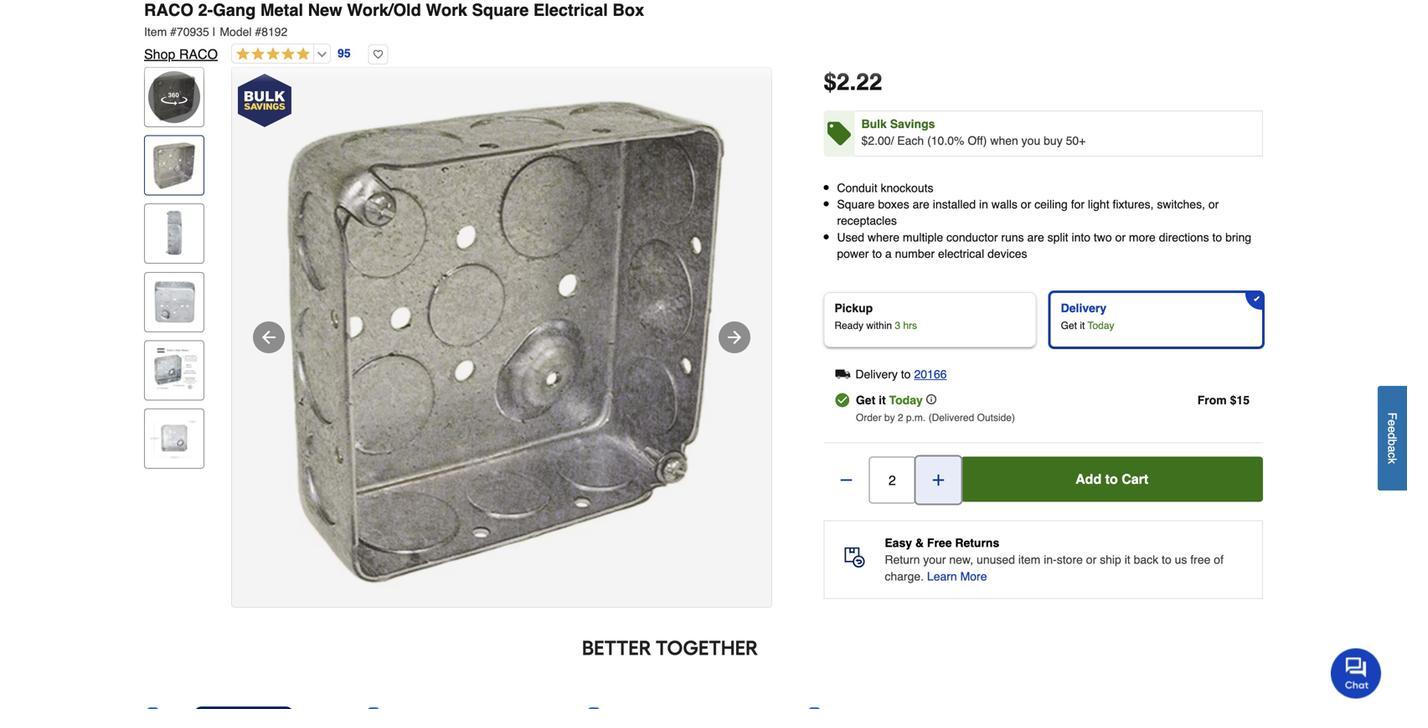 Task type: describe. For each thing, give the bounding box(es) containing it.
add to cart button
[[961, 457, 1263, 502]]

you
[[1022, 134, 1041, 147]]

item number 7 0 9 3 5 and model number 8 1 9 2 element
[[144, 23, 1263, 40]]

0 horizontal spatial today
[[889, 394, 923, 407]]

better together heading
[[144, 635, 1196, 662]]

delivery get it today
[[1061, 302, 1115, 332]]

$
[[824, 69, 837, 95]]

ceiling
[[1035, 198, 1068, 211]]

store
[[1057, 553, 1083, 567]]

1 e from the top
[[1386, 420, 1399, 427]]

better together
[[582, 636, 758, 661]]

or inside easy & free returns return your new, unused item in-store or ship it back to us free of charge.
[[1086, 553, 1097, 567]]

heart outline image
[[368, 44, 388, 65]]

power
[[837, 247, 869, 260]]

|
[[213, 25, 216, 39]]

3
[[895, 320, 901, 332]]

f
[[1386, 413, 1399, 420]]

a inside f e e d b a c k button
[[1386, 446, 1399, 453]]

item
[[144, 25, 167, 39]]

(10.0%
[[927, 134, 965, 147]]

when
[[990, 134, 1018, 147]]

multiple
[[903, 231, 943, 244]]

better
[[582, 636, 652, 661]]

buy
[[1044, 134, 1063, 147]]

box
[[613, 0, 644, 20]]

receptacles
[[837, 214, 897, 228]]

return
[[885, 553, 920, 567]]

fixtures,
[[1113, 198, 1154, 211]]

savings
[[890, 117, 935, 131]]

or right two on the top
[[1115, 231, 1126, 244]]

of
[[1214, 553, 1224, 567]]

8192
[[262, 25, 288, 39]]

hrs
[[903, 320, 917, 332]]

gang
[[213, 0, 256, 20]]

(delivered
[[929, 412, 974, 424]]

more
[[961, 570, 987, 584]]

us
[[1175, 553, 1187, 567]]

p.m.
[[906, 412, 926, 424]]

split
[[1048, 231, 1069, 244]]

each
[[897, 134, 924, 147]]

electrical
[[534, 0, 608, 20]]

0 horizontal spatial get
[[856, 394, 876, 407]]

raco  #8192 image
[[232, 68, 772, 607]]

shop
[[144, 46, 175, 62]]

to left bring on the top
[[1213, 231, 1222, 244]]

2 e from the top
[[1386, 427, 1399, 433]]

within
[[866, 320, 892, 332]]

switches,
[[1157, 198, 1205, 211]]

conduit
[[837, 181, 878, 195]]

raco inside the raco 2-gang metal new work/old work square electrical box item # 70935 | model # 8192
[[144, 0, 193, 20]]

arrow right image
[[725, 328, 745, 348]]

by
[[885, 412, 895, 424]]

learn
[[927, 570, 957, 584]]

1 vertical spatial are
[[1027, 231, 1044, 244]]

4.8 stars image
[[232, 47, 310, 62]]

1 # from the left
[[170, 25, 177, 39]]

raco 2-gang metal new work/old work square electrical box item # 70935 | model # 8192
[[144, 0, 644, 39]]

d
[[1386, 433, 1399, 440]]

work/old
[[347, 0, 421, 20]]

raco  #8192 - thumbnail image
[[148, 140, 200, 191]]

order by 2 p.m. (delivered outside)
[[856, 412, 1015, 424]]

$ 2 . 22
[[824, 69, 882, 95]]

get inside delivery get it today
[[1061, 320, 1077, 332]]

two
[[1094, 231, 1112, 244]]

raco  #8192 - thumbnail5 image
[[148, 413, 200, 465]]

directions
[[1159, 231, 1209, 244]]

back
[[1134, 553, 1159, 567]]

order
[[856, 412, 882, 424]]

electrical
[[938, 247, 984, 260]]

0 horizontal spatial are
[[913, 198, 930, 211]]

unused
[[977, 553, 1015, 567]]

1 vertical spatial raco
[[179, 46, 218, 62]]

info image
[[926, 395, 936, 405]]

ready
[[835, 320, 864, 332]]

0 horizontal spatial 2
[[837, 69, 850, 95]]

square inside the raco 2-gang metal new work/old work square electrical box item # 70935 | model # 8192
[[472, 0, 529, 20]]

70935
[[177, 25, 209, 39]]

devices
[[988, 247, 1027, 260]]

learn more
[[927, 570, 987, 584]]

tag filled image
[[828, 122, 851, 145]]

new,
[[949, 553, 974, 567]]

arrow left image
[[259, 328, 279, 348]]

2 # from the left
[[255, 25, 262, 39]]

outside)
[[977, 412, 1015, 424]]

pickup ready within 3 hrs
[[835, 302, 917, 332]]



Task type: locate. For each thing, give the bounding box(es) containing it.
delivery
[[1061, 302, 1107, 315], [856, 368, 898, 381]]

# right item
[[170, 25, 177, 39]]

from
[[1198, 394, 1227, 407]]

1 vertical spatial a
[[1386, 446, 1399, 453]]

from $15
[[1198, 394, 1250, 407]]

a inside conduit knockouts square boxes are installed in walls or ceiling for light fixtures, switches, or receptacles used where multiple conductor runs are split into two or more directions to bring power to a number electrical devices
[[885, 247, 892, 260]]

2-
[[198, 0, 213, 20]]

1 vertical spatial square
[[837, 198, 875, 211]]

raco  #8192 - thumbnail3 image
[[148, 276, 200, 328]]

get
[[1061, 320, 1077, 332], [856, 394, 876, 407]]

bulk
[[862, 117, 887, 131]]

0 horizontal spatial square
[[472, 0, 529, 20]]

today
[[1088, 320, 1115, 332], [889, 394, 923, 407]]

1 horizontal spatial are
[[1027, 231, 1044, 244]]

runs
[[1001, 231, 1024, 244]]

are left split
[[1027, 231, 1044, 244]]

0 vertical spatial square
[[472, 0, 529, 20]]

conduit knockouts square boxes are installed in walls or ceiling for light fixtures, switches, or receptacles used where multiple conductor runs are split into two or more directions to bring power to a number electrical devices
[[837, 181, 1252, 260]]

today inside delivery get it today
[[1088, 320, 1115, 332]]

installed
[[933, 198, 976, 211]]

to down where
[[872, 247, 882, 260]]

pickup
[[835, 302, 873, 315]]

1 vertical spatial get
[[856, 394, 876, 407]]

number
[[895, 247, 935, 260]]

raco up item
[[144, 0, 193, 20]]

learn more link
[[927, 568, 987, 585]]

plus image
[[930, 472, 947, 489]]

off)
[[968, 134, 987, 147]]

work
[[426, 0, 467, 20]]

into
[[1072, 231, 1091, 244]]

in-
[[1044, 553, 1057, 567]]

are
[[913, 198, 930, 211], [1027, 231, 1044, 244]]

.
[[850, 69, 856, 95]]

to inside button
[[1105, 472, 1118, 487]]

a up k
[[1386, 446, 1399, 453]]

&
[[916, 537, 924, 550]]

2 left the 22
[[837, 69, 850, 95]]

metal
[[260, 0, 303, 20]]

2
[[837, 69, 850, 95], [898, 412, 904, 424]]

#
[[170, 25, 177, 39], [255, 25, 262, 39]]

0 vertical spatial raco
[[144, 0, 193, 20]]

delivery inside delivery get it today
[[1061, 302, 1107, 315]]

or right switches,
[[1209, 198, 1219, 211]]

square right work
[[472, 0, 529, 20]]

$15
[[1230, 394, 1250, 407]]

returns
[[955, 537, 1000, 550]]

delivery down into
[[1061, 302, 1107, 315]]

to left 20166 button
[[901, 368, 911, 381]]

free
[[1191, 553, 1211, 567]]

f e e d b a c k button
[[1378, 386, 1407, 491]]

bring
[[1226, 231, 1252, 244]]

1 horizontal spatial a
[[1386, 446, 1399, 453]]

f e e d b a c k
[[1386, 413, 1399, 464]]

your
[[923, 553, 946, 567]]

raco  #8192 - thumbnail4 image
[[148, 345, 200, 397]]

for
[[1071, 198, 1085, 211]]

raco down 70935
[[179, 46, 218, 62]]

1 vertical spatial delivery
[[856, 368, 898, 381]]

used
[[837, 231, 865, 244]]

22
[[856, 69, 882, 95]]

it inside easy & free returns return your new, unused item in-store or ship it back to us free of charge.
[[1125, 553, 1131, 567]]

get it today
[[856, 394, 923, 407]]

20166 button
[[914, 364, 947, 384]]

bib badge image
[[238, 74, 292, 127]]

1 horizontal spatial get
[[1061, 320, 1077, 332]]

0 vertical spatial are
[[913, 198, 930, 211]]

charge.
[[885, 570, 924, 584]]

1 vertical spatial it
[[879, 394, 886, 407]]

item
[[1019, 553, 1041, 567]]

truck filled image
[[835, 367, 851, 382]]

free
[[927, 537, 952, 550]]

1 horizontal spatial #
[[255, 25, 262, 39]]

option group containing pickup
[[817, 286, 1270, 354]]

0 horizontal spatial delivery
[[856, 368, 898, 381]]

delivery to 20166
[[856, 368, 947, 381]]

it inside delivery get it today
[[1080, 320, 1085, 332]]

# right model
[[255, 25, 262, 39]]

check circle filled image
[[835, 393, 849, 408]]

k
[[1386, 459, 1399, 464]]

2 vertical spatial it
[[1125, 553, 1131, 567]]

or
[[1021, 198, 1031, 211], [1209, 198, 1219, 211], [1115, 231, 1126, 244], [1086, 553, 1097, 567]]

new
[[308, 0, 342, 20]]

square down conduit
[[837, 198, 875, 211]]

0 vertical spatial today
[[1088, 320, 1115, 332]]

walls
[[992, 198, 1018, 211]]

boxes
[[878, 198, 910, 211]]

1 horizontal spatial today
[[1088, 320, 1115, 332]]

0 horizontal spatial #
[[170, 25, 177, 39]]

option group
[[817, 286, 1270, 354]]

1 horizontal spatial 2
[[898, 412, 904, 424]]

2 right by in the bottom of the page
[[898, 412, 904, 424]]

a down where
[[885, 247, 892, 260]]

1 vertical spatial 2
[[898, 412, 904, 424]]

are down knockouts
[[913, 198, 930, 211]]

easy & free returns return your new, unused item in-store or ship it back to us free of charge.
[[885, 537, 1224, 584]]

raco  #8192 - thumbnail2 image
[[148, 208, 200, 260]]

chat invite button image
[[1331, 648, 1382, 699]]

cart
[[1122, 472, 1149, 487]]

0 vertical spatial a
[[885, 247, 892, 260]]

or left 'ship'
[[1086, 553, 1097, 567]]

to left 'us'
[[1162, 553, 1172, 567]]

together
[[656, 636, 758, 661]]

0 horizontal spatial it
[[879, 394, 886, 407]]

delivery up get it today
[[856, 368, 898, 381]]

or right walls
[[1021, 198, 1031, 211]]

2 horizontal spatial it
[[1125, 553, 1131, 567]]

knockouts
[[881, 181, 934, 195]]

model
[[220, 25, 252, 39]]

light
[[1088, 198, 1110, 211]]

add
[[1076, 472, 1102, 487]]

0 vertical spatial get
[[1061, 320, 1077, 332]]

easy
[[885, 537, 912, 550]]

in
[[979, 198, 988, 211]]

1 horizontal spatial delivery
[[1061, 302, 1107, 315]]

0 vertical spatial 2
[[837, 69, 850, 95]]

square inside conduit knockouts square boxes are installed in walls or ceiling for light fixtures, switches, or receptacles used where multiple conductor runs are split into two or more directions to bring power to a number electrical devices
[[837, 198, 875, 211]]

to
[[1213, 231, 1222, 244], [872, 247, 882, 260], [901, 368, 911, 381], [1105, 472, 1118, 487], [1162, 553, 1172, 567]]

where
[[868, 231, 900, 244]]

0 horizontal spatial a
[[885, 247, 892, 260]]

e up b
[[1386, 427, 1399, 433]]

c
[[1386, 453, 1399, 459]]

to inside easy & free returns return your new, unused item in-store or ship it back to us free of charge.
[[1162, 553, 1172, 567]]

to right add
[[1105, 472, 1118, 487]]

delivery for to
[[856, 368, 898, 381]]

delivery for get
[[1061, 302, 1107, 315]]

Stepper number input field with increment and decrement buttons number field
[[869, 457, 916, 504]]

minus image
[[838, 472, 855, 489]]

e
[[1386, 420, 1399, 427], [1386, 427, 1399, 433]]

b
[[1386, 440, 1399, 446]]

square
[[472, 0, 529, 20], [837, 198, 875, 211]]

0 vertical spatial delivery
[[1061, 302, 1107, 315]]

50+
[[1066, 134, 1086, 147]]

1 vertical spatial today
[[889, 394, 923, 407]]

1 horizontal spatial it
[[1080, 320, 1085, 332]]

conductor
[[947, 231, 998, 244]]

0 vertical spatial it
[[1080, 320, 1085, 332]]

ship
[[1100, 553, 1122, 567]]

20166
[[914, 368, 947, 381]]

e up d
[[1386, 420, 1399, 427]]

$2.00/
[[862, 134, 894, 147]]

raco
[[144, 0, 193, 20], [179, 46, 218, 62]]

shop raco
[[144, 46, 218, 62]]

bulk savings $2.00/ each (10.0% off) when you buy 50+
[[862, 117, 1086, 147]]

1 horizontal spatial square
[[837, 198, 875, 211]]



Task type: vqa. For each thing, say whether or not it's contained in the screenshot.
Shop Holiday Living
no



